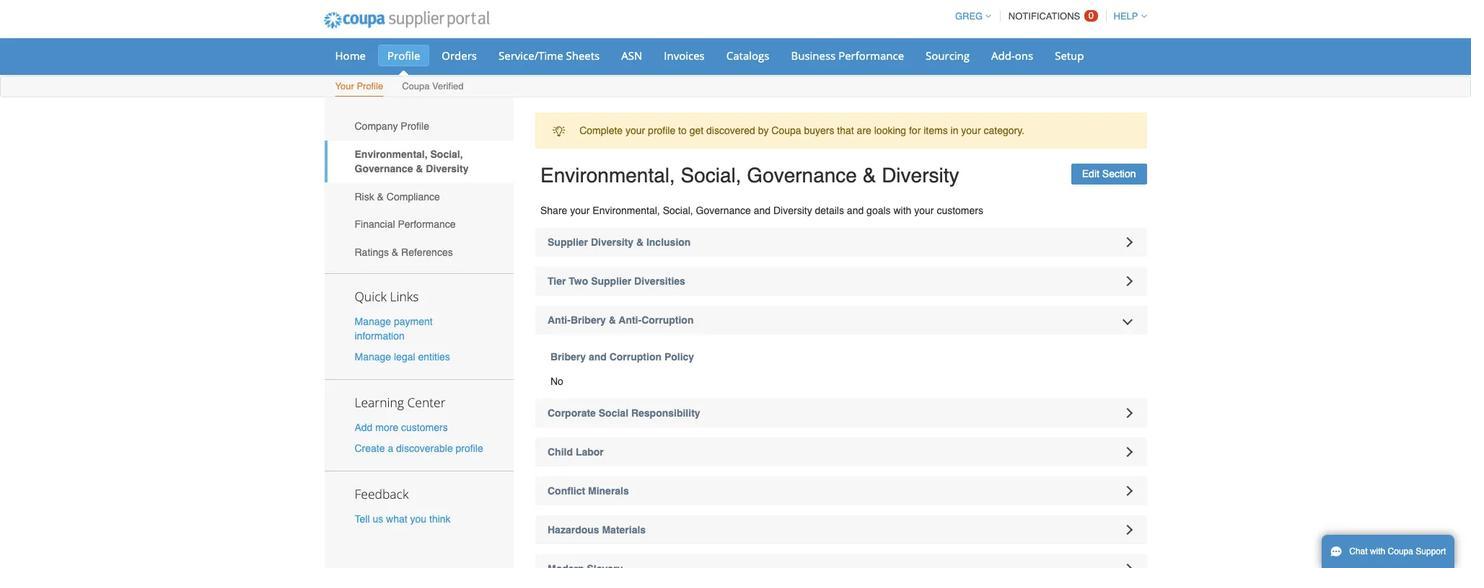 Task type: locate. For each thing, give the bounding box(es) containing it.
manage down information
[[355, 352, 391, 363]]

1 vertical spatial corruption
[[610, 352, 662, 363]]

what
[[386, 514, 408, 526]]

corruption down anti-bribery & anti-corruption
[[610, 352, 662, 363]]

1 horizontal spatial environmental, social, governance & diversity
[[541, 164, 960, 187]]

0 horizontal spatial profile
[[456, 443, 483, 455]]

environmental, social, governance & diversity up share your environmental, social, governance and diversity details and goals with your customers
[[541, 164, 960, 187]]

bribery down two
[[571, 315, 606, 326]]

with right chat
[[1371, 547, 1386, 557]]

manage inside manage payment information
[[355, 316, 391, 327]]

profile link
[[378, 45, 430, 66]]

profile down coupa supplier portal image
[[388, 48, 420, 63]]

0 vertical spatial corruption
[[642, 315, 694, 326]]

supplier down the share
[[548, 237, 588, 248]]

0 vertical spatial supplier
[[548, 237, 588, 248]]

your right "in"
[[962, 125, 981, 137]]

learning center
[[355, 394, 446, 411]]

anti- down tier on the left of the page
[[548, 315, 571, 326]]

diversity
[[426, 163, 469, 175], [882, 164, 960, 187], [774, 205, 813, 217], [591, 237, 634, 248]]

0 vertical spatial with
[[894, 205, 912, 217]]

environmental, down company profile
[[355, 149, 428, 160]]

supplier diversity & inclusion
[[548, 237, 691, 248]]

profile right discoverable
[[456, 443, 483, 455]]

references
[[401, 247, 453, 258]]

1 horizontal spatial performance
[[839, 48, 905, 63]]

that
[[838, 125, 855, 137]]

share
[[541, 205, 568, 217]]

& right ratings
[[392, 247, 399, 258]]

sourcing
[[926, 48, 970, 63]]

manage
[[355, 316, 391, 327], [355, 352, 391, 363]]

profile for company profile
[[401, 121, 430, 132]]

manage for manage legal entities
[[355, 352, 391, 363]]

diversity up the tier two supplier diversities
[[591, 237, 634, 248]]

0 vertical spatial performance
[[839, 48, 905, 63]]

1 vertical spatial social,
[[681, 164, 742, 187]]

1 vertical spatial bribery
[[551, 352, 586, 363]]

environmental, up supplier diversity & inclusion
[[593, 205, 660, 217]]

profile
[[388, 48, 420, 63], [357, 81, 384, 92], [401, 121, 430, 132]]

no
[[551, 376, 564, 388]]

manage for manage payment information
[[355, 316, 391, 327]]

service/time
[[499, 48, 564, 63]]

manage legal entities
[[355, 352, 450, 363]]

1 horizontal spatial anti-
[[619, 315, 642, 326]]

1 vertical spatial profile
[[357, 81, 384, 92]]

0 vertical spatial bribery
[[571, 315, 606, 326]]

0 horizontal spatial performance
[[398, 219, 456, 231]]

tier
[[548, 276, 566, 287]]

entities
[[418, 352, 450, 363]]

anti- up bribery and corruption policy
[[619, 315, 642, 326]]

& left inclusion
[[637, 237, 644, 248]]

home
[[335, 48, 366, 63]]

coupa
[[402, 81, 430, 92], [772, 125, 802, 137], [1389, 547, 1414, 557]]

2 vertical spatial profile
[[401, 121, 430, 132]]

manage payment information link
[[355, 316, 433, 342]]

0 horizontal spatial coupa
[[402, 81, 430, 92]]

performance inside business performance link
[[839, 48, 905, 63]]

and left 'details'
[[754, 205, 771, 217]]

anti-bribery & anti-corruption button
[[536, 306, 1147, 335]]

1 vertical spatial with
[[1371, 547, 1386, 557]]

your right the share
[[570, 205, 590, 217]]

& right risk
[[377, 191, 384, 203]]

your profile link
[[335, 78, 384, 97]]

risk & compliance
[[355, 191, 440, 203]]

a
[[388, 443, 394, 455]]

& up "risk & compliance" link
[[416, 163, 423, 175]]

your right complete
[[626, 125, 646, 137]]

navigation containing notifications 0
[[949, 2, 1147, 30]]

setup
[[1056, 48, 1085, 63]]

1 vertical spatial performance
[[398, 219, 456, 231]]

quick
[[355, 288, 387, 305]]

corporate social responsibility button
[[536, 399, 1147, 428]]

with inside the chat with coupa support "button"
[[1371, 547, 1386, 557]]

bribery
[[571, 315, 606, 326], [551, 352, 586, 363]]

category.
[[984, 125, 1025, 137]]

supplier right two
[[591, 276, 632, 287]]

service/time sheets link
[[489, 45, 609, 66]]

2 horizontal spatial coupa
[[1389, 547, 1414, 557]]

0 vertical spatial social,
[[431, 149, 463, 160]]

0 vertical spatial environmental,
[[355, 149, 428, 160]]

2 manage from the top
[[355, 352, 391, 363]]

diversity down for
[[882, 164, 960, 187]]

greg
[[956, 11, 983, 22]]

corruption up policy
[[642, 315, 694, 326]]

asn
[[622, 48, 643, 63]]

social, up inclusion
[[663, 205, 694, 217]]

0 horizontal spatial supplier
[[548, 237, 588, 248]]

greg link
[[949, 11, 992, 22]]

catalogs
[[727, 48, 770, 63]]

inclusion
[[647, 237, 691, 248]]

social,
[[431, 149, 463, 160], [681, 164, 742, 187], [663, 205, 694, 217]]

profile up environmental, social, governance & diversity link
[[401, 121, 430, 132]]

2 vertical spatial coupa
[[1389, 547, 1414, 557]]

heading
[[536, 555, 1147, 569]]

ons
[[1016, 48, 1034, 63]]

your profile
[[335, 81, 384, 92]]

details
[[815, 205, 845, 217]]

coupa left support
[[1389, 547, 1414, 557]]

1 vertical spatial environmental,
[[541, 164, 676, 187]]

discovered
[[707, 125, 756, 137]]

performance inside financial performance link
[[398, 219, 456, 231]]

create
[[355, 443, 385, 455]]

anti-bribery & anti-corruption heading
[[536, 306, 1147, 335]]

0 horizontal spatial anti-
[[548, 315, 571, 326]]

diversity up "risk & compliance" link
[[426, 163, 469, 175]]

1 horizontal spatial coupa
[[772, 125, 802, 137]]

setup link
[[1046, 45, 1094, 66]]

your
[[335, 81, 354, 92]]

corruption
[[642, 315, 694, 326], [610, 352, 662, 363]]

share your environmental, social, governance and diversity details and goals with your customers
[[541, 205, 984, 217]]

risk
[[355, 191, 374, 203]]

0 horizontal spatial with
[[894, 205, 912, 217]]

1 horizontal spatial profile
[[648, 125, 676, 137]]

navigation
[[949, 2, 1147, 30]]

1 vertical spatial customers
[[401, 422, 448, 434]]

child
[[548, 447, 573, 458]]

performance right business
[[839, 48, 905, 63]]

edit section
[[1083, 168, 1137, 180]]

ratings & references
[[355, 247, 453, 258]]

with right goals
[[894, 205, 912, 217]]

conflict minerals heading
[[536, 477, 1147, 506]]

hazardous materials
[[548, 525, 646, 536]]

1 horizontal spatial supplier
[[591, 276, 632, 287]]

environmental, down complete
[[541, 164, 676, 187]]

conflict minerals button
[[536, 477, 1147, 506]]

add-ons link
[[983, 45, 1043, 66]]

&
[[416, 163, 423, 175], [863, 164, 877, 187], [377, 191, 384, 203], [637, 237, 644, 248], [392, 247, 399, 258], [609, 315, 616, 326]]

add-
[[992, 48, 1016, 63]]

social, down get
[[681, 164, 742, 187]]

customers
[[937, 205, 984, 217], [401, 422, 448, 434]]

environmental, social, governance & diversity up the "compliance"
[[355, 149, 469, 175]]

1 vertical spatial supplier
[[591, 276, 632, 287]]

supplier
[[548, 237, 588, 248], [591, 276, 632, 287]]

edit section link
[[1072, 164, 1147, 185]]

1 vertical spatial manage
[[355, 352, 391, 363]]

more
[[376, 422, 399, 434]]

1 manage from the top
[[355, 316, 391, 327]]

bribery up no
[[551, 352, 586, 363]]

coupa verified link
[[401, 78, 464, 97]]

ratings & references link
[[325, 239, 514, 267]]

0 vertical spatial manage
[[355, 316, 391, 327]]

performance
[[839, 48, 905, 63], [398, 219, 456, 231]]

profile right your
[[357, 81, 384, 92]]

coupa left verified
[[402, 81, 430, 92]]

profile
[[648, 125, 676, 137], [456, 443, 483, 455]]

1 horizontal spatial with
[[1371, 547, 1386, 557]]

coupa right by
[[772, 125, 802, 137]]

supplier diversity & inclusion heading
[[536, 228, 1147, 257]]

manage up information
[[355, 316, 391, 327]]

1 vertical spatial coupa
[[772, 125, 802, 137]]

social
[[599, 408, 629, 419]]

1 horizontal spatial customers
[[937, 205, 984, 217]]

service/time sheets
[[499, 48, 600, 63]]

corruption inside dropdown button
[[642, 315, 694, 326]]

social, down company profile link on the top of the page
[[431, 149, 463, 160]]

child labor
[[548, 447, 604, 458]]

chat
[[1350, 547, 1368, 557]]

and down anti-bribery & anti-corruption
[[589, 352, 607, 363]]

0 vertical spatial coupa
[[402, 81, 430, 92]]

coupa verified
[[402, 81, 464, 92]]

2 anti- from the left
[[619, 315, 642, 326]]

performance up the references
[[398, 219, 456, 231]]

discoverable
[[396, 443, 453, 455]]

0 vertical spatial profile
[[648, 125, 676, 137]]

labor
[[576, 447, 604, 458]]

and left goals
[[847, 205, 864, 217]]

profile left the to on the top
[[648, 125, 676, 137]]

links
[[390, 288, 419, 305]]



Task type: vqa. For each thing, say whether or not it's contained in the screenshot.
"catalog" for A catalog is approved
no



Task type: describe. For each thing, give the bounding box(es) containing it.
help
[[1114, 11, 1139, 22]]

notifications 0
[[1009, 10, 1094, 22]]

2 vertical spatial social,
[[663, 205, 694, 217]]

diversity inside dropdown button
[[591, 237, 634, 248]]

to
[[679, 125, 687, 137]]

0 vertical spatial profile
[[388, 48, 420, 63]]

catalogs link
[[717, 45, 779, 66]]

are
[[857, 125, 872, 137]]

tier two supplier diversities heading
[[536, 267, 1147, 296]]

corporate social responsibility
[[548, 408, 701, 419]]

minerals
[[588, 486, 629, 497]]

hazardous
[[548, 525, 600, 536]]

2 horizontal spatial and
[[847, 205, 864, 217]]

hazardous materials heading
[[536, 516, 1147, 545]]

conflict minerals
[[548, 486, 629, 497]]

0
[[1089, 10, 1094, 21]]

invoices
[[664, 48, 705, 63]]

risk & compliance link
[[325, 183, 514, 211]]

section
[[1103, 168, 1137, 180]]

orders
[[442, 48, 477, 63]]

tell
[[355, 514, 370, 526]]

tier two supplier diversities button
[[536, 267, 1147, 296]]

tell us what you think
[[355, 514, 451, 526]]

looking
[[875, 125, 907, 137]]

chat with coupa support button
[[1323, 536, 1456, 569]]

bribery and corruption policy
[[551, 352, 695, 363]]

& up goals
[[863, 164, 877, 187]]

environmental, social, governance & diversity link
[[325, 141, 514, 183]]

diversities
[[635, 276, 686, 287]]

coupa supplier portal image
[[314, 2, 500, 38]]

profile inside alert
[[648, 125, 676, 137]]

tell us what you think button
[[355, 513, 451, 527]]

feedback
[[355, 486, 409, 503]]

financial performance
[[355, 219, 456, 231]]

add more customers
[[355, 422, 448, 434]]

notifications
[[1009, 11, 1081, 22]]

sheets
[[566, 48, 600, 63]]

create a discoverable profile link
[[355, 443, 483, 455]]

0 horizontal spatial environmental, social, governance & diversity
[[355, 149, 469, 175]]

edit
[[1083, 168, 1100, 180]]

sourcing link
[[917, 45, 980, 66]]

items
[[924, 125, 948, 137]]

you
[[410, 514, 427, 526]]

learning
[[355, 394, 404, 411]]

1 anti- from the left
[[548, 315, 571, 326]]

0 horizontal spatial customers
[[401, 422, 448, 434]]

ratings
[[355, 247, 389, 258]]

manage payment information
[[355, 316, 433, 342]]

complete
[[580, 125, 623, 137]]

governance inside environmental, social, governance & diversity
[[355, 163, 413, 175]]

verified
[[432, 81, 464, 92]]

for
[[910, 125, 921, 137]]

profile for your profile
[[357, 81, 384, 92]]

responsibility
[[632, 408, 701, 419]]

business performance
[[792, 48, 905, 63]]

& up bribery and corruption policy
[[609, 315, 616, 326]]

company profile link
[[325, 113, 514, 141]]

complete your profile to get discovered by coupa buyers that are looking for items in your category. alert
[[536, 113, 1147, 149]]

0 vertical spatial customers
[[937, 205, 984, 217]]

0 horizontal spatial and
[[589, 352, 607, 363]]

your right goals
[[915, 205, 935, 217]]

2 vertical spatial environmental,
[[593, 205, 660, 217]]

coupa inside alert
[[772, 125, 802, 137]]

create a discoverable profile
[[355, 443, 483, 455]]

coupa inside "button"
[[1389, 547, 1414, 557]]

bribery inside dropdown button
[[571, 315, 606, 326]]

add
[[355, 422, 373, 434]]

company profile
[[355, 121, 430, 132]]

two
[[569, 276, 589, 287]]

financial performance link
[[325, 211, 514, 239]]

diversity left 'details'
[[774, 205, 813, 217]]

quick links
[[355, 288, 419, 305]]

in
[[951, 125, 959, 137]]

performance for business performance
[[839, 48, 905, 63]]

supplier inside dropdown button
[[548, 237, 588, 248]]

compliance
[[387, 191, 440, 203]]

child labor heading
[[536, 438, 1147, 467]]

legal
[[394, 352, 416, 363]]

supplier inside dropdown button
[[591, 276, 632, 287]]

goals
[[867, 205, 891, 217]]

orders link
[[433, 45, 487, 66]]

child labor button
[[536, 438, 1147, 467]]

business
[[792, 48, 836, 63]]

chat with coupa support
[[1350, 547, 1447, 557]]

supplier diversity & inclusion button
[[536, 228, 1147, 257]]

by
[[758, 125, 769, 137]]

materials
[[602, 525, 646, 536]]

business performance link
[[782, 45, 914, 66]]

tier two supplier diversities
[[548, 276, 686, 287]]

home link
[[326, 45, 375, 66]]

add-ons
[[992, 48, 1034, 63]]

center
[[407, 394, 446, 411]]

1 vertical spatial profile
[[456, 443, 483, 455]]

asn link
[[612, 45, 652, 66]]

1 horizontal spatial and
[[754, 205, 771, 217]]

corporate
[[548, 408, 596, 419]]

performance for financial performance
[[398, 219, 456, 231]]

complete your profile to get discovered by coupa buyers that are looking for items in your category.
[[580, 125, 1025, 137]]

corporate social responsibility heading
[[536, 399, 1147, 428]]

manage legal entities link
[[355, 352, 450, 363]]



